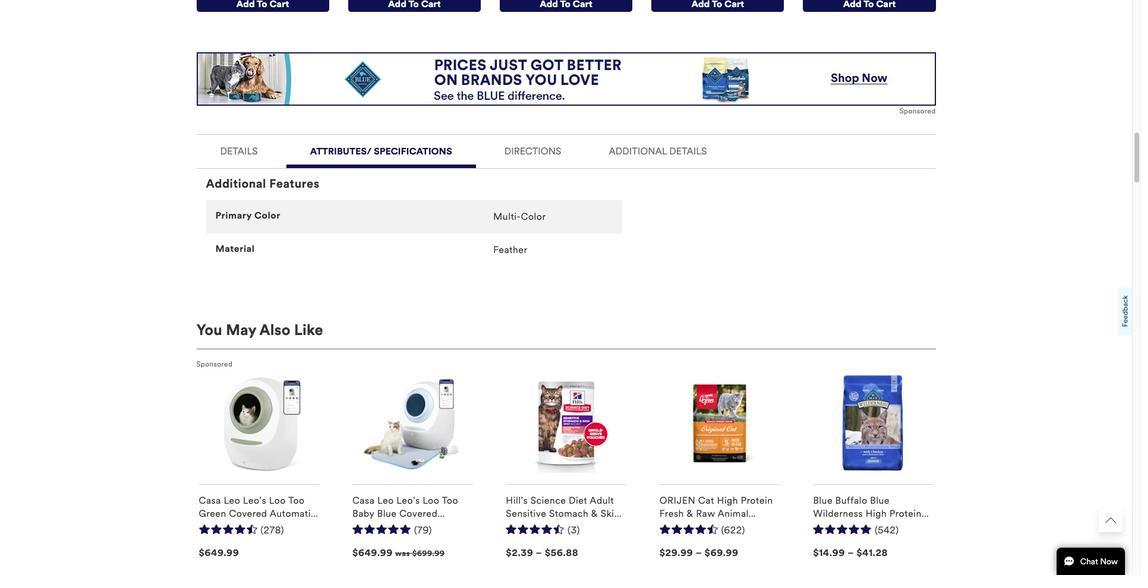 Task type: vqa. For each thing, say whether or not it's contained in the screenshot.
youly for YOULY Red Dog Snowsuit
no



Task type: locate. For each thing, give the bounding box(es) containing it.
attributes/ specifications button
[[286, 135, 476, 165]]

also
[[260, 321, 291, 340]]

feather
[[493, 244, 528, 256]]

details button
[[201, 135, 277, 165]]

sponsored link
[[196, 52, 936, 117]]

multi-color
[[493, 211, 546, 222]]

1 vertical spatial sponsored
[[196, 360, 233, 369]]

additional
[[609, 146, 667, 157]]

details
[[220, 146, 258, 157], [669, 146, 707, 157]]

details up additional
[[220, 146, 258, 157]]

you may also like
[[196, 321, 323, 340]]

0 horizontal spatial color
[[254, 210, 281, 221]]

additional
[[206, 177, 266, 192]]

1 horizontal spatial sponsored
[[900, 107, 936, 115]]

1 horizontal spatial details
[[669, 146, 707, 157]]

color down additional features
[[254, 210, 281, 221]]

directions button
[[485, 135, 580, 165]]

1 details from the left
[[220, 146, 258, 157]]

details inside button
[[220, 146, 258, 157]]

0 horizontal spatial details
[[220, 146, 258, 157]]

0 horizontal spatial sponsored
[[196, 360, 233, 369]]

specifications
[[374, 146, 452, 157]]

primary color
[[215, 210, 281, 221]]

details inside button
[[669, 146, 707, 157]]

directions
[[504, 146, 561, 157]]

additional details
[[609, 146, 707, 157]]

sponsored
[[900, 107, 936, 115], [196, 360, 233, 369]]

color
[[254, 210, 281, 221], [521, 211, 546, 222]]

1 horizontal spatial color
[[521, 211, 546, 222]]

additional details button
[[590, 135, 726, 165]]

details right additional
[[669, 146, 707, 157]]

product details tab list
[[196, 134, 936, 277]]

2 details from the left
[[669, 146, 707, 157]]

color up feather
[[521, 211, 546, 222]]



Task type: describe. For each thing, give the bounding box(es) containing it.
primary
[[215, 210, 252, 221]]

0 vertical spatial sponsored
[[900, 107, 936, 115]]

styled arrow button link
[[1099, 509, 1123, 533]]

additional features
[[206, 177, 320, 192]]

multi-
[[493, 211, 521, 222]]

may
[[226, 321, 256, 340]]

color for primary color
[[254, 210, 281, 221]]

scroll to top image
[[1106, 515, 1116, 526]]

material
[[215, 243, 255, 255]]

attributes/
[[310, 146, 372, 157]]

features
[[269, 177, 320, 192]]

like
[[294, 321, 323, 340]]

color for multi-color
[[521, 211, 546, 222]]

you
[[196, 321, 222, 340]]

attributes/ specifications
[[310, 146, 452, 157]]



